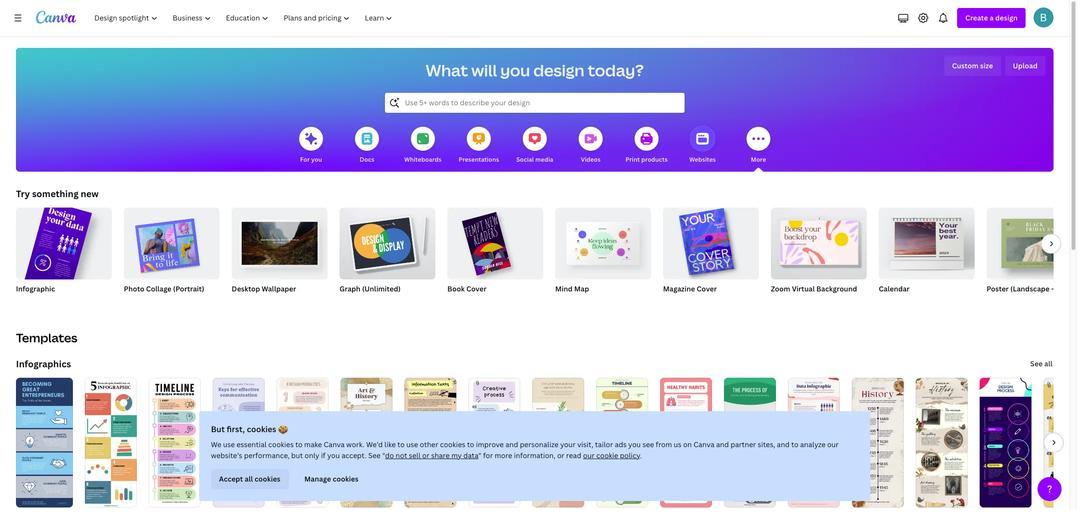Task type: locate. For each thing, give the bounding box(es) containing it.
docs button
[[355, 120, 379, 172]]

design right a
[[995, 13, 1018, 22]]

mind
[[555, 284, 573, 294]]

whiteboards
[[404, 155, 442, 164]]

see all
[[1030, 359, 1053, 369]]

see
[[1030, 359, 1043, 369], [368, 451, 381, 460]]

or right sell
[[422, 451, 430, 460]]

1 horizontal spatial our
[[827, 440, 839, 449]]

tailor
[[595, 440, 613, 449]]

and left partner
[[716, 440, 729, 449]]

try
[[16, 188, 30, 200]]

use up website's
[[223, 440, 235, 449]]

or
[[422, 451, 430, 460], [557, 451, 565, 460]]

but
[[211, 424, 225, 435]]

cookie
[[597, 451, 618, 460]]

work.
[[347, 440, 365, 449]]

1 horizontal spatial cover
[[697, 284, 717, 294]]

performance,
[[244, 451, 290, 460]]

" down "like"
[[383, 451, 385, 460]]

social
[[516, 155, 534, 164]]

cover right book
[[466, 284, 487, 294]]

cookies down performance,
[[255, 474, 281, 484]]

0 horizontal spatial design
[[533, 59, 584, 81]]

magazine
[[663, 284, 695, 294]]

0 horizontal spatial "
[[383, 451, 385, 460]]

photo collage (portrait)
[[124, 284, 204, 294]]

use up sell
[[407, 440, 418, 449]]

" left for
[[479, 451, 482, 460]]

0 horizontal spatial cover
[[466, 284, 487, 294]]

group for infographic
[[15, 201, 112, 328]]

other
[[420, 440, 439, 449]]

1 horizontal spatial use
[[407, 440, 418, 449]]

0 horizontal spatial or
[[422, 451, 430, 460]]

print products button
[[626, 120, 668, 172]]

1 horizontal spatial all
[[1044, 359, 1053, 369]]

wallpaper
[[262, 284, 296, 294]]

desktop wallpaper group
[[232, 204, 328, 307]]

all inside button
[[245, 474, 253, 484]]

zoom virtual background
[[771, 284, 857, 294]]

None search field
[[385, 93, 685, 113]]

1 horizontal spatial "
[[479, 451, 482, 460]]

group for mind map
[[555, 204, 651, 280]]

read
[[566, 451, 582, 460]]

see
[[643, 440, 654, 449]]

canva right on at the bottom right
[[694, 440, 715, 449]]

for you
[[300, 155, 322, 164]]

book cover group
[[447, 204, 543, 307]]

group for magazine cover
[[663, 204, 759, 280]]

2 horizontal spatial and
[[777, 440, 790, 449]]

0 horizontal spatial see
[[368, 451, 381, 460]]

sites,
[[758, 440, 775, 449]]

custom size
[[952, 61, 993, 70]]

websites button
[[689, 120, 716, 172]]

0 vertical spatial design
[[995, 13, 1018, 22]]

custom size button
[[944, 56, 1001, 76]]

products
[[641, 155, 668, 164]]

to up data
[[467, 440, 474, 449]]

will
[[471, 59, 497, 81]]

you right for
[[311, 155, 322, 164]]

and right the sites,
[[777, 440, 790, 449]]

4 to from the left
[[792, 440, 799, 449]]

essential
[[237, 440, 267, 449]]

18
[[1070, 284, 1077, 294]]

see inside we use essential cookies to make canva work. we'd like to use other cookies to improve and personalize your visit, tailor ads you see from us on canva and partner sites, and to analyze our website's performance, but only if you accept. see "
[[368, 451, 381, 460]]

canva up if
[[324, 440, 345, 449]]

top level navigation element
[[88, 8, 401, 28]]

and
[[506, 440, 518, 449], [716, 440, 729, 449], [777, 440, 790, 449]]

photo collage (portrait) group
[[124, 204, 220, 307]]

and up do not sell or share my data " for more information, or read our cookie policy .
[[506, 440, 518, 449]]

.
[[640, 451, 642, 460]]

custom
[[952, 61, 978, 70]]

but first, cookies 🍪 dialog
[[199, 411, 870, 501]]

infographics
[[16, 358, 71, 370]]

to left "analyze" at the right bottom of the page
[[792, 440, 799, 449]]

first,
[[227, 424, 245, 435]]

3 to from the left
[[467, 440, 474, 449]]

data
[[464, 451, 479, 460]]

0 horizontal spatial all
[[245, 474, 253, 484]]

calendar
[[879, 284, 910, 294]]

1 horizontal spatial and
[[716, 440, 729, 449]]

cookies up my on the left bottom of page
[[440, 440, 466, 449]]

1 vertical spatial all
[[245, 474, 253, 484]]

videos button
[[579, 120, 603, 172]]

print products
[[626, 155, 668, 164]]

(portrait)
[[173, 284, 204, 294]]

you right the will
[[500, 59, 530, 81]]

group
[[15, 201, 112, 328], [124, 204, 220, 280], [232, 204, 328, 280], [340, 204, 435, 280], [447, 204, 543, 280], [555, 204, 651, 280], [663, 204, 759, 280], [771, 204, 867, 280], [879, 204, 975, 280], [987, 208, 1077, 280]]

0 vertical spatial our
[[827, 440, 839, 449]]

you up policy
[[629, 440, 641, 449]]

infographics link
[[16, 358, 71, 370]]

2 cover from the left
[[697, 284, 717, 294]]

design up search search box
[[533, 59, 584, 81]]

1 horizontal spatial or
[[557, 451, 565, 460]]

poster (landscape - 24 × 18 in) group
[[987, 208, 1077, 307]]

"
[[383, 451, 385, 460], [479, 451, 482, 460]]

2 or from the left
[[557, 451, 565, 460]]

cover inside 'book cover' group
[[466, 284, 487, 294]]

1 horizontal spatial design
[[995, 13, 1018, 22]]

0 horizontal spatial use
[[223, 440, 235, 449]]

virtual
[[792, 284, 815, 294]]

size
[[980, 61, 993, 70]]

1 cover from the left
[[466, 284, 487, 294]]

2 " from the left
[[479, 451, 482, 460]]

our right "analyze" at the right bottom of the page
[[827, 440, 839, 449]]

canva
[[324, 440, 345, 449], [694, 440, 715, 449]]

0 horizontal spatial and
[[506, 440, 518, 449]]

book cover
[[447, 284, 487, 294]]

infographic group
[[15, 201, 112, 328]]

website's
[[211, 451, 243, 460]]

we
[[211, 440, 222, 449]]

we use essential cookies to make canva work. we'd like to use other cookies to improve and personalize your visit, tailor ads you see from us on canva and partner sites, and to analyze our website's performance, but only if you accept. see "
[[211, 440, 839, 460]]

templates
[[16, 330, 77, 346]]

3 and from the left
[[777, 440, 790, 449]]

cover right the magazine
[[697, 284, 717, 294]]

cookies
[[247, 424, 277, 435], [269, 440, 294, 449], [440, 440, 466, 449], [255, 474, 281, 484], [333, 474, 359, 484]]

1 vertical spatial see
[[368, 451, 381, 460]]

0 vertical spatial all
[[1044, 359, 1053, 369]]

to up but
[[296, 440, 303, 449]]

on
[[683, 440, 692, 449]]

share
[[431, 451, 450, 460]]

1 horizontal spatial see
[[1030, 359, 1043, 369]]

1 or from the left
[[422, 451, 430, 460]]

1 use from the left
[[223, 440, 235, 449]]

group for poster (landscape - 24 × 18
[[987, 208, 1077, 280]]

1 horizontal spatial canva
[[694, 440, 715, 449]]

poster (landscape - 24 × 18
[[987, 284, 1077, 294]]

you inside the for you button
[[311, 155, 322, 164]]

accept all cookies button
[[211, 469, 289, 489]]

accept
[[219, 474, 243, 484]]

cover inside magazine cover group
[[697, 284, 717, 294]]

0 horizontal spatial canva
[[324, 440, 345, 449]]

mind map
[[555, 284, 589, 294]]

not
[[396, 451, 407, 460]]

to
[[296, 440, 303, 449], [398, 440, 405, 449], [467, 440, 474, 449], [792, 440, 799, 449]]

all
[[1044, 359, 1053, 369], [245, 474, 253, 484]]

or left read
[[557, 451, 565, 460]]

our down visit,
[[583, 451, 595, 460]]

us
[[674, 440, 682, 449]]

for
[[300, 155, 310, 164]]

media
[[535, 155, 553, 164]]

ads
[[615, 440, 627, 449]]

what
[[426, 59, 468, 81]]

websites
[[689, 155, 716, 164]]

brad klo image
[[1034, 7, 1054, 27]]

1 vertical spatial our
[[583, 451, 595, 460]]

1 " from the left
[[383, 451, 385, 460]]

new
[[81, 188, 99, 200]]

manage cookies button
[[297, 469, 367, 489]]

to right "like"
[[398, 440, 405, 449]]

policy
[[620, 451, 640, 460]]

1 and from the left
[[506, 440, 518, 449]]



Task type: vqa. For each thing, say whether or not it's contained in the screenshot.
"."
yes



Task type: describe. For each thing, give the bounding box(es) containing it.
" inside we use essential cookies to make canva work. we'd like to use other cookies to improve and personalize your visit, tailor ads you see from us on canva and partner sites, and to analyze our website's performance, but only if you accept. see "
[[383, 451, 385, 460]]

zoom
[[771, 284, 790, 294]]

print
[[626, 155, 640, 164]]

desktop wallpaper
[[232, 284, 296, 294]]

docs
[[360, 155, 374, 164]]

zoom virtual background group
[[771, 204, 867, 307]]

more button
[[746, 120, 770, 172]]

analyze
[[800, 440, 826, 449]]

graph (unlimited) group
[[340, 204, 435, 307]]

videos
[[581, 155, 601, 164]]

-
[[1051, 284, 1054, 294]]

manage cookies
[[305, 474, 359, 484]]

cover for book cover
[[466, 284, 487, 294]]

×
[[1065, 284, 1069, 294]]

collage
[[146, 284, 171, 294]]

sell
[[409, 451, 421, 460]]

2 canva from the left
[[694, 440, 715, 449]]

visit,
[[578, 440, 594, 449]]

improve
[[476, 440, 504, 449]]

upload button
[[1005, 56, 1046, 76]]

cover for magazine cover
[[697, 284, 717, 294]]

if
[[321, 451, 326, 460]]

infographic
[[16, 284, 55, 294]]

personalize
[[520, 440, 559, 449]]

poster
[[987, 284, 1009, 294]]

mind map group
[[555, 204, 651, 307]]

calendar group
[[879, 204, 975, 307]]

group for desktop wallpaper
[[232, 204, 328, 280]]

but first, cookies 🍪
[[211, 424, 288, 435]]

desktop
[[232, 284, 260, 294]]

accept.
[[342, 451, 367, 460]]

presentations
[[459, 155, 499, 164]]

but
[[292, 451, 303, 460]]

whiteboards button
[[404, 120, 442, 172]]

magazine cover group
[[663, 204, 759, 307]]

create
[[965, 13, 988, 22]]

our inside we use essential cookies to make canva work. we'd like to use other cookies to improve and personalize your visit, tailor ads you see from us on canva and partner sites, and to analyze our website's performance, but only if you accept. see "
[[827, 440, 839, 449]]

a
[[990, 13, 994, 22]]

create a design button
[[957, 8, 1026, 28]]

magazine cover
[[663, 284, 717, 294]]

2 and from the left
[[716, 440, 729, 449]]

do not sell or share my data " for more information, or read our cookie policy .
[[385, 451, 642, 460]]

information,
[[514, 451, 556, 460]]

upload
[[1013, 61, 1038, 70]]

cookies down 🍪
[[269, 440, 294, 449]]

do not sell or share my data link
[[385, 451, 479, 460]]

photo
[[124, 284, 144, 294]]

0 horizontal spatial our
[[583, 451, 595, 460]]

see all link
[[1029, 354, 1054, 374]]

cookies down 'accept.'
[[333, 474, 359, 484]]

more
[[751, 155, 766, 164]]

your
[[560, 440, 576, 449]]

all for accept
[[245, 474, 253, 484]]

partner
[[731, 440, 756, 449]]

more
[[495, 451, 513, 460]]

1 canva from the left
[[324, 440, 345, 449]]

cookies up essential
[[247, 424, 277, 435]]

presentations button
[[459, 120, 499, 172]]

all for see
[[1044, 359, 1053, 369]]

what will you design today?
[[426, 59, 644, 81]]

1 vertical spatial design
[[533, 59, 584, 81]]

map
[[574, 284, 589, 294]]

2 use from the left
[[407, 440, 418, 449]]

🍪
[[278, 424, 288, 435]]

we'd
[[366, 440, 383, 449]]

book
[[447, 284, 465, 294]]

social media button
[[516, 120, 553, 172]]

create a design
[[965, 13, 1018, 22]]

background
[[816, 284, 857, 294]]

0 vertical spatial see
[[1030, 359, 1043, 369]]

today?
[[588, 59, 644, 81]]

graph (unlimited)
[[340, 284, 401, 294]]

design inside create a design "dropdown button"
[[995, 13, 1018, 22]]

paid
[[756, 496, 769, 503]]

for you button
[[299, 120, 323, 172]]

24
[[1056, 284, 1064, 294]]

my
[[452, 451, 462, 460]]

do
[[385, 451, 394, 460]]

2 to from the left
[[398, 440, 405, 449]]

our cookie policy link
[[583, 451, 640, 460]]

only
[[305, 451, 320, 460]]

from
[[656, 440, 672, 449]]

group for photo collage (portrait)
[[124, 204, 220, 280]]

you right if
[[328, 451, 340, 460]]

social media
[[516, 155, 553, 164]]

graph
[[340, 284, 360, 294]]

group for calendar
[[879, 204, 975, 280]]

make
[[304, 440, 322, 449]]

something
[[32, 188, 79, 200]]

accept all cookies
[[219, 474, 281, 484]]

group for book cover
[[447, 204, 543, 280]]

try something new
[[16, 188, 99, 200]]

Search search field
[[405, 93, 665, 112]]

1 to from the left
[[296, 440, 303, 449]]

(unlimited)
[[362, 284, 401, 294]]



